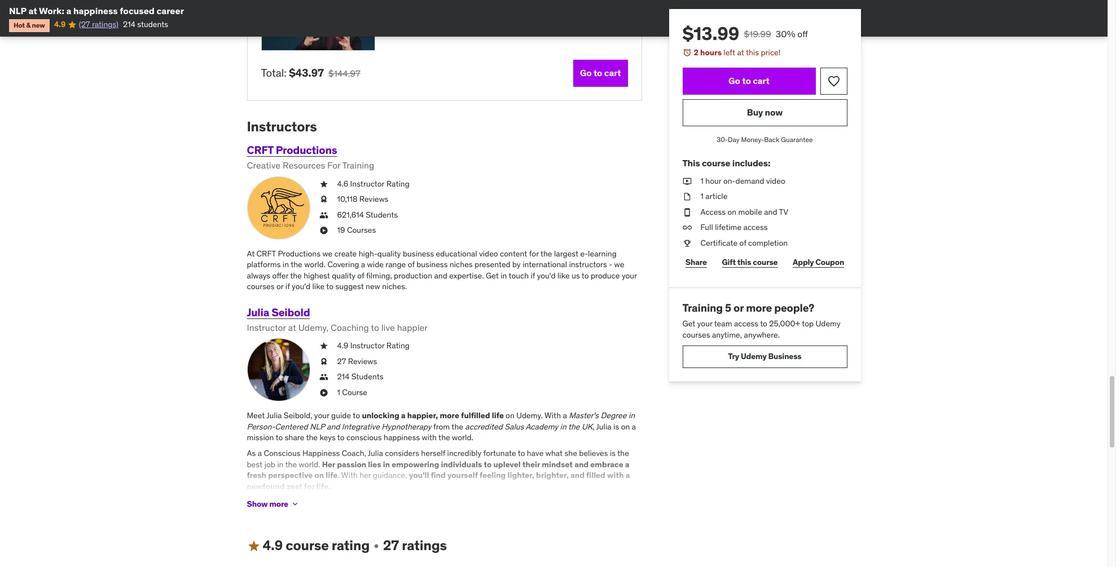 Task type: vqa. For each thing, say whether or not it's contained in the screenshot.
Coupon
yes



Task type: locate. For each thing, give the bounding box(es) containing it.
27 for 27 reviews
[[337, 357, 346, 367]]

1 left article
[[701, 191, 704, 202]]

1 horizontal spatial like
[[558, 271, 570, 281]]

1 vertical spatial 1
[[701, 191, 704, 202]]

4.9 down coaching
[[337, 341, 348, 351]]

like left us
[[558, 271, 570, 281]]

video up presented
[[479, 249, 498, 259]]

0 horizontal spatial quality
[[332, 271, 356, 281]]

0 vertical spatial courses
[[247, 282, 275, 292]]

0 vertical spatial 1
[[701, 176, 704, 186]]

30-day money-back guarantee
[[717, 135, 813, 144]]

julia seibold image
[[247, 339, 310, 402]]

is
[[614, 422, 619, 432], [610, 449, 616, 459]]

2 horizontal spatial course
[[753, 257, 778, 268]]

rating up '10,118 reviews'
[[386, 179, 410, 189]]

0 vertical spatial world.
[[304, 260, 326, 270]]

at right left
[[737, 47, 744, 58]]

work:
[[39, 5, 64, 16]]

0 horizontal spatial if
[[286, 282, 290, 292]]

0 horizontal spatial udemy
[[741, 352, 767, 362]]

for
[[529, 249, 539, 259], [304, 482, 315, 492]]

for inside you'll find yourself feeling lighter, brighter, and filled with a newfound zest for life.
[[304, 482, 315, 492]]

-
[[609, 260, 612, 270]]

you'd down international
[[537, 271, 556, 281]]

27 reviews
[[337, 357, 377, 367]]

niches
[[450, 260, 473, 270]]

a right embrace
[[625, 460, 630, 470]]

2 vertical spatial 4.9
[[263, 537, 283, 555]]

buy
[[747, 107, 763, 118]]

1 vertical spatial rating
[[386, 341, 410, 351]]

0 horizontal spatial go
[[580, 67, 592, 78]]

2 vertical spatial course
[[286, 537, 329, 555]]

1 horizontal spatial of
[[408, 260, 415, 270]]

person-
[[247, 422, 275, 432]]

a
[[66, 5, 71, 16], [361, 260, 365, 270], [401, 411, 406, 421], [563, 411, 567, 421], [632, 422, 636, 432], [258, 449, 262, 459], [625, 460, 630, 470], [626, 471, 630, 481]]

xsmall image inside show more button
[[291, 500, 300, 509]]

0 horizontal spatial 4.9
[[54, 19, 66, 30]]

a right "filled"
[[626, 471, 630, 481]]

0 vertical spatial instructor
[[350, 179, 385, 189]]

their
[[523, 460, 540, 470]]

xsmall image for 4.9 instructor rating
[[319, 341, 328, 352]]

we right -
[[614, 260, 624, 270]]

fortunate
[[483, 449, 516, 459]]

0 horizontal spatial we
[[323, 249, 333, 259]]

more inside training 5 or more people? get your team access to 25,000+ top udemy courses anytime, anywhere.
[[746, 301, 772, 315]]

filled
[[586, 471, 606, 481]]

nlp up hot
[[9, 5, 26, 16]]

1 horizontal spatial with
[[607, 471, 624, 481]]

go to cart button
[[573, 60, 628, 87], [683, 67, 816, 95]]

or
[[277, 282, 284, 292], [734, 301, 744, 315]]

lifetime
[[715, 223, 742, 233]]

get down presented
[[486, 271, 499, 281]]

cart for the left go to cart button
[[604, 67, 621, 78]]

and left "filled"
[[571, 471, 585, 481]]

in inside master's degree in person-centered nlp and integrative hypnotherapy
[[629, 411, 635, 421]]

her passion lies in empowering individuals to uplevel their mindset and embrace a fresh perspective on life
[[247, 460, 630, 481]]

1 horizontal spatial for
[[529, 249, 539, 259]]

2 horizontal spatial your
[[697, 319, 713, 329]]

access inside training 5 or more people? get your team access to 25,000+ top udemy courses anytime, anywhere.
[[734, 319, 759, 329]]

students down '27 reviews'
[[351, 372, 384, 382]]

1 horizontal spatial udemy
[[816, 319, 841, 329]]

hot & new
[[14, 21, 45, 30]]

0 vertical spatial course
[[702, 158, 731, 169]]

students down '10,118 reviews'
[[366, 210, 398, 220]]

1 vertical spatial course
[[753, 257, 778, 268]]

as a conscious happiness coach, julia considers herself incredibly fortunate to have what she believes is the best job in the world.
[[247, 449, 629, 470]]

0 vertical spatial quality
[[377, 249, 401, 259]]

nlp inside master's degree in person-centered nlp and integrative hypnotherapy
[[310, 422, 325, 432]]

2 rating from the top
[[386, 341, 410, 351]]

reviews up 214 students
[[348, 357, 377, 367]]

top
[[802, 319, 814, 329]]

1 vertical spatial 27
[[383, 537, 399, 555]]

new right the &
[[32, 21, 45, 30]]

coach,
[[342, 449, 366, 459]]

with up herself
[[422, 433, 437, 443]]

life up accredited
[[492, 411, 504, 421]]

2 vertical spatial 1
[[337, 388, 340, 398]]

1 horizontal spatial your
[[622, 271, 637, 281]]

alarm image
[[683, 48, 692, 57]]

instructor down julia seibold link at left bottom
[[247, 322, 286, 333]]

students for seibold
[[351, 372, 384, 382]]

for inside at crft productions we create high-quality business educational video content for the largest e-learning platforms in the world. covering a wide range of business niches presented by international instructors - we always offer the highest quality of filming, production and expertise. get in touch if you'd like us to produce your courses or if you'd like to suggest new niches.
[[529, 249, 539, 259]]

access on mobile and tv
[[701, 207, 789, 217]]

world. inside at crft productions we create high-quality business educational video content for the largest e-learning platforms in the world. covering a wide range of business niches presented by international instructors - we always offer the highest quality of filming, production and expertise. get in touch if you'd like us to produce your courses or if you'd like to suggest new niches.
[[304, 260, 326, 270]]

world. up incredibly
[[452, 433, 473, 443]]

1 vertical spatial udemy
[[741, 352, 767, 362]]

0 vertical spatial video
[[766, 176, 786, 186]]

yourself
[[448, 471, 478, 481]]

the down crft productions
[[291, 260, 302, 270]]

1 vertical spatial new
[[366, 282, 380, 292]]

instructor inside julia seibold instructor at udemy, coaching to live happier
[[247, 322, 286, 333]]

if down offer
[[286, 282, 290, 292]]

0 vertical spatial for
[[529, 249, 539, 259]]

and inside you'll find yourself feeling lighter, brighter, and filled with a newfound zest for life.
[[571, 471, 585, 481]]

anytime,
[[712, 330, 742, 340]]

xsmall image for 621,614
[[319, 210, 328, 221]]

your inside training 5 or more people? get your team access to 25,000+ top udemy courses anytime, anywhere.
[[697, 319, 713, 329]]

total:
[[261, 66, 287, 80]]

1 vertical spatial or
[[734, 301, 744, 315]]

2 horizontal spatial of
[[740, 238, 747, 248]]

1 horizontal spatial happiness
[[384, 433, 420, 443]]

on up from the accredited salus academy in the uk at bottom
[[506, 411, 515, 421]]

2 vertical spatial your
[[314, 411, 329, 421]]

4.9 for 4.9 instructor rating
[[337, 341, 348, 351]]

.
[[338, 471, 340, 481]]

quality up range
[[377, 249, 401, 259]]

or down offer
[[277, 282, 284, 292]]

this course includes:
[[683, 158, 771, 169]]

world. up highest
[[304, 260, 326, 270]]

instructor up '10,118 reviews'
[[350, 179, 385, 189]]

0 horizontal spatial life
[[326, 471, 338, 481]]

this right gift
[[738, 257, 751, 268]]

27 left ratings
[[383, 537, 399, 555]]

0 horizontal spatial with
[[341, 471, 358, 481]]

1 vertical spatial you'd
[[292, 282, 310, 292]]

the right offer
[[290, 271, 302, 281]]

cart for go to cart button to the right
[[753, 75, 770, 86]]

xsmall image left full
[[683, 223, 692, 234]]

$19.99
[[744, 28, 771, 40]]

udemy right try
[[741, 352, 767, 362]]

to inside as a conscious happiness coach, julia considers herself incredibly fortunate to have what she believes is the best job in the world.
[[518, 449, 525, 459]]

1 left course
[[337, 388, 340, 398]]

1 vertical spatial business
[[417, 260, 448, 270]]

reviews down 4.6 instructor rating on the top of the page
[[359, 194, 389, 204]]

1 vertical spatial with
[[341, 471, 358, 481]]

the down from at the bottom left of page
[[439, 433, 450, 443]]

1 horizontal spatial courses
[[683, 330, 710, 340]]

xsmall image down this
[[683, 176, 692, 187]]

students for productions
[[366, 210, 398, 220]]

xsmall image down 'udemy,'
[[319, 341, 328, 352]]

focused
[[120, 5, 155, 16]]

0 horizontal spatial at
[[28, 5, 37, 16]]

new
[[32, 21, 45, 30], [366, 282, 380, 292]]

like down highest
[[312, 282, 325, 292]]

master's
[[569, 411, 599, 421]]

reviews
[[359, 194, 389, 204], [348, 357, 377, 367]]

world. inside the , julia is on a mission to share the keys to conscious happiness with the world.
[[452, 433, 473, 443]]

2
[[694, 47, 699, 58]]

your left guide
[[314, 411, 329, 421]]

xsmall image for 10,118 reviews
[[319, 194, 328, 205]]

julia up person-
[[267, 411, 282, 421]]

you'd
[[537, 271, 556, 281], [292, 282, 310, 292]]

0 horizontal spatial your
[[314, 411, 329, 421]]

instructor for productions
[[350, 179, 385, 189]]

guide
[[331, 411, 351, 421]]

of up production
[[408, 260, 415, 270]]

in inside as a conscious happiness coach, julia considers herself incredibly fortunate to have what she believes is the best job in the world.
[[277, 460, 284, 470]]

keys
[[320, 433, 336, 443]]

0 horizontal spatial you'd
[[292, 282, 310, 292]]

try
[[728, 352, 739, 362]]

&
[[26, 21, 30, 30]]

training up 4.6 instructor rating on the top of the page
[[342, 160, 374, 171]]

1 vertical spatial 4.9
[[337, 341, 348, 351]]

0 vertical spatial training
[[342, 160, 374, 171]]

4.9 for 4.9 course rating
[[263, 537, 283, 555]]

xsmall image down zest
[[291, 500, 300, 509]]

in right job
[[277, 460, 284, 470]]

4.9
[[54, 19, 66, 30], [337, 341, 348, 351], [263, 537, 283, 555]]

0 vertical spatial get
[[486, 271, 499, 281]]

214 for 214 students
[[123, 19, 135, 30]]

your right produce at right top
[[622, 271, 637, 281]]

more right show
[[269, 499, 288, 510]]

life down her at the bottom of the page
[[326, 471, 338, 481]]

1 horizontal spatial course
[[702, 158, 731, 169]]

xsmall image left 10,118
[[319, 194, 328, 205]]

is inside the , julia is on a mission to share the keys to conscious happiness with the world.
[[614, 422, 619, 432]]

instructors
[[247, 118, 317, 135]]

xsmall image left 4.6
[[319, 179, 328, 190]]

1 vertical spatial reviews
[[348, 357, 377, 367]]

1 vertical spatial with
[[607, 471, 624, 481]]

0 horizontal spatial for
[[304, 482, 315, 492]]

214 for 214 students
[[337, 372, 350, 382]]

business
[[403, 249, 434, 259], [417, 260, 448, 270]]

a inside the , julia is on a mission to share the keys to conscious happiness with the world.
[[632, 422, 636, 432]]

unlocking
[[362, 411, 399, 421]]

4.9 for 4.9
[[54, 19, 66, 30]]

find
[[431, 471, 446, 481]]

0 horizontal spatial cart
[[604, 67, 621, 78]]

0 vertical spatial this
[[746, 47, 759, 58]]

with right "." at bottom
[[341, 471, 358, 481]]

nlp up 'keys'
[[310, 422, 325, 432]]

1 vertical spatial get
[[683, 319, 696, 329]]

0 vertical spatial life
[[492, 411, 504, 421]]

xsmall image left the 621,614
[[319, 210, 328, 221]]

xsmall image left '27 reviews'
[[319, 357, 328, 368]]

you'd down highest
[[292, 282, 310, 292]]

0 vertical spatial is
[[614, 422, 619, 432]]

video right "demand"
[[766, 176, 786, 186]]

course left rating
[[286, 537, 329, 555]]

course down completion
[[753, 257, 778, 268]]

xsmall image
[[683, 176, 692, 187], [319, 179, 328, 190], [683, 191, 692, 202], [319, 194, 328, 205], [683, 223, 692, 234], [319, 341, 328, 352], [319, 357, 328, 368], [319, 388, 328, 399], [291, 500, 300, 509], [372, 542, 381, 551]]

1 vertical spatial quality
[[332, 271, 356, 281]]

rating down live
[[386, 341, 410, 351]]

1 left hour
[[701, 176, 704, 186]]

2 vertical spatial at
[[288, 322, 296, 333]]

happiness up (27 ratings)
[[73, 5, 118, 16]]

xsmall image for 1 course
[[319, 388, 328, 399]]

1 horizontal spatial go
[[729, 75, 740, 86]]

4.9 down work:
[[54, 19, 66, 30]]

0 vertical spatial more
[[746, 301, 772, 315]]

world. down happiness
[[299, 460, 320, 470]]

and left expertise.
[[434, 271, 447, 281]]

at up 'hot & new'
[[28, 5, 37, 16]]

zest
[[287, 482, 302, 492]]

1 horizontal spatial at
[[288, 322, 296, 333]]

hour
[[706, 176, 722, 186]]

at
[[247, 249, 255, 259]]

with up academy
[[545, 411, 561, 421]]

your
[[622, 271, 637, 281], [697, 319, 713, 329], [314, 411, 329, 421]]

a down high-
[[361, 260, 365, 270]]

master's degree in person-centered nlp and integrative hypnotherapy
[[247, 411, 635, 432]]

instructor up '27 reviews'
[[350, 341, 385, 351]]

udemy,
[[298, 322, 329, 333]]

2 vertical spatial instructor
[[350, 341, 385, 351]]

0 horizontal spatial of
[[357, 271, 364, 281]]

1 horizontal spatial 4.9
[[263, 537, 283, 555]]

julia up lies
[[368, 449, 383, 459]]

nlp
[[9, 5, 26, 16], [310, 422, 325, 432]]

julia left seibold
[[247, 306, 269, 319]]

1 vertical spatial students
[[351, 372, 384, 382]]

we left create
[[323, 249, 333, 259]]

happier,
[[407, 411, 438, 421]]

214
[[123, 19, 135, 30], [337, 372, 350, 382]]

0 horizontal spatial get
[[486, 271, 499, 281]]

now
[[765, 107, 783, 118]]

course for includes:
[[702, 158, 731, 169]]

0 vertical spatial students
[[366, 210, 398, 220]]

have
[[527, 449, 544, 459]]

live
[[381, 322, 395, 333]]

0 vertical spatial or
[[277, 282, 284, 292]]

1 vertical spatial video
[[479, 249, 498, 259]]

0 vertical spatial we
[[323, 249, 333, 259]]

to inside julia seibold instructor at udemy, coaching to live happier
[[371, 322, 379, 333]]

1 for 1 hour on-demand video
[[701, 176, 704, 186]]

1 vertical spatial we
[[614, 260, 624, 270]]

new down filming,
[[366, 282, 380, 292]]

julia right ","
[[596, 422, 612, 432]]

0 horizontal spatial new
[[32, 21, 45, 30]]

and down she at the right bottom
[[575, 460, 589, 470]]

for up international
[[529, 249, 539, 259]]

course
[[702, 158, 731, 169], [753, 257, 778, 268], [286, 537, 329, 555]]

1 vertical spatial happiness
[[384, 433, 420, 443]]

by
[[513, 260, 521, 270]]

xsmall image left 214 students
[[319, 372, 328, 383]]

more inside button
[[269, 499, 288, 510]]

training left 5 on the bottom right of page
[[683, 301, 723, 315]]

a right ","
[[632, 422, 636, 432]]

the up embrace
[[618, 449, 629, 459]]

production
[[394, 271, 432, 281]]

courses left the anytime,
[[683, 330, 710, 340]]

1 rating from the top
[[386, 179, 410, 189]]

1 vertical spatial at
[[737, 47, 744, 58]]

xsmall image
[[683, 207, 692, 218], [319, 210, 328, 221], [319, 225, 328, 236], [683, 238, 692, 249], [319, 372, 328, 383]]

at
[[28, 5, 37, 16], [737, 47, 744, 58], [288, 322, 296, 333]]

access up the anywhere.
[[734, 319, 759, 329]]

$13.99
[[683, 22, 740, 45]]

video inside at crft productions we create high-quality business educational video content for the largest e-learning platforms in the world. covering a wide range of business niches presented by international instructors - we always offer the highest quality of filming, production and expertise. get in touch if you'd like us to produce your courses or if you'd like to suggest new niches.
[[479, 249, 498, 259]]

0 vertical spatial you'd
[[537, 271, 556, 281]]

get left 'team'
[[683, 319, 696, 329]]

1 for 1 course
[[337, 388, 340, 398]]

on inside her passion lies in empowering individuals to uplevel their mindset and embrace a fresh perspective on life
[[315, 471, 324, 481]]

access
[[701, 207, 726, 217]]

1 vertical spatial training
[[683, 301, 723, 315]]

or right 5 on the bottom right of page
[[734, 301, 744, 315]]

brighter,
[[536, 471, 569, 481]]

and inside master's degree in person-centered nlp and integrative hypnotherapy
[[327, 422, 340, 432]]

highest
[[304, 271, 330, 281]]

course up hour
[[702, 158, 731, 169]]

julia inside as a conscious happiness coach, julia considers herself incredibly fortunate to have what she believes is the best job in the world.
[[368, 449, 383, 459]]

with down embrace
[[607, 471, 624, 481]]

more up from at the bottom left of page
[[440, 411, 459, 421]]

nlp at work: a happiness focused career
[[9, 5, 184, 16]]

1 vertical spatial access
[[734, 319, 759, 329]]

instructor for seibold
[[350, 341, 385, 351]]

show
[[247, 499, 268, 510]]

courses
[[247, 282, 275, 292], [683, 330, 710, 340]]

0 vertical spatial udemy
[[816, 319, 841, 329]]

the left 'keys'
[[306, 433, 318, 443]]

0 horizontal spatial 27
[[337, 357, 346, 367]]

at inside julia seibold instructor at udemy, coaching to live happier
[[288, 322, 296, 333]]

a inside you'll find yourself feeling lighter, brighter, and filled with a newfound zest for life.
[[626, 471, 630, 481]]

go to cart
[[580, 67, 621, 78], [729, 75, 770, 86]]

training inside the crft productions creative resources for training
[[342, 160, 374, 171]]

1 horizontal spatial 214
[[337, 372, 350, 382]]

is up embrace
[[610, 449, 616, 459]]

world. inside as a conscious happiness coach, julia considers herself incredibly fortunate to have what she believes is the best job in the world.
[[299, 460, 320, 470]]

apply coupon button
[[790, 251, 847, 274]]

0 horizontal spatial video
[[479, 249, 498, 259]]

0 horizontal spatial courses
[[247, 282, 275, 292]]

in up guidance,
[[383, 460, 390, 470]]

passion
[[337, 460, 366, 470]]

1 vertical spatial is
[[610, 449, 616, 459]]

214 down focused
[[123, 19, 135, 30]]

at for hours
[[737, 47, 744, 58]]

1 horizontal spatial go to cart
[[729, 75, 770, 86]]

this left "price!"
[[746, 47, 759, 58]]

udemy inside training 5 or more people? get your team access to 25,000+ top udemy courses anytime, anywhere.
[[816, 319, 841, 329]]

1 horizontal spatial or
[[734, 301, 744, 315]]

0 horizontal spatial nlp
[[9, 5, 26, 16]]

0 horizontal spatial training
[[342, 160, 374, 171]]

share
[[686, 257, 707, 268]]

4.9 right medium icon
[[263, 537, 283, 555]]

is down degree
[[614, 422, 619, 432]]

1 horizontal spatial 27
[[383, 537, 399, 555]]

of up suggest
[[357, 271, 364, 281]]

1 vertical spatial courses
[[683, 330, 710, 340]]

academy
[[526, 422, 558, 432]]

1 horizontal spatial training
[[683, 301, 723, 315]]



Task type: describe. For each thing, give the bounding box(es) containing it.
in down crft productions
[[283, 260, 289, 270]]

udemy.
[[517, 411, 543, 421]]

. with her guidance,
[[338, 471, 409, 481]]

a right work:
[[66, 5, 71, 16]]

1 horizontal spatial life
[[492, 411, 504, 421]]

uk
[[582, 422, 593, 432]]

guarantee
[[781, 135, 813, 144]]

0 vertical spatial at
[[28, 5, 37, 16]]

crft
[[247, 144, 274, 157]]

training inside training 5 or more people? get your team access to 25,000+ top udemy courses anytime, anywhere.
[[683, 301, 723, 315]]

xsmall image for full lifetime access
[[683, 223, 692, 234]]

back
[[764, 135, 780, 144]]

1 for 1 article
[[701, 191, 704, 202]]

productions
[[276, 144, 337, 157]]

crft productions creative resources for training
[[247, 144, 374, 171]]

apply
[[793, 257, 814, 268]]

from the accredited salus academy in the uk
[[432, 422, 593, 432]]

xsmall image for certificate
[[683, 238, 692, 249]]

feeling
[[480, 471, 506, 481]]

, julia is on a mission to share the keys to conscious happiness with the world.
[[247, 422, 636, 443]]

on inside the , julia is on a mission to share the keys to conscious happiness with the world.
[[621, 422, 630, 432]]

or inside training 5 or more people? get your team access to 25,000+ top udemy courses anytime, anywhere.
[[734, 301, 744, 315]]

$13.99 $19.99 30% off
[[683, 22, 808, 45]]

your inside at crft productions we create high-quality business educational video content for the largest e-learning platforms in the world. covering a wide range of business niches presented by international instructors - we always offer the highest quality of filming, production and expertise. get in touch if you'd like us to produce your courses or if you'd like to suggest new niches.
[[622, 271, 637, 281]]

left
[[724, 47, 735, 58]]

0 horizontal spatial go to cart button
[[573, 60, 628, 87]]

4.6 instructor rating
[[337, 179, 410, 189]]

coupon
[[816, 257, 844, 268]]

courses inside training 5 or more people? get your team access to 25,000+ top udemy courses anytime, anywhere.
[[683, 330, 710, 340]]

get inside training 5 or more people? get your team access to 25,000+ top udemy courses anytime, anywhere.
[[683, 319, 696, 329]]

0 horizontal spatial go to cart
[[580, 67, 621, 78]]

lies
[[368, 460, 381, 470]]

julia inside julia seibold instructor at udemy, coaching to live happier
[[247, 306, 269, 319]]

the up international
[[541, 249, 552, 259]]

julia inside the , julia is on a mission to share the keys to conscious happiness with the world.
[[596, 422, 612, 432]]

with inside the , julia is on a mission to share the keys to conscious happiness with the world.
[[422, 433, 437, 443]]

reviews for seibold
[[348, 357, 377, 367]]

1 horizontal spatial if
[[531, 271, 535, 281]]

medium image
[[247, 540, 260, 553]]

xsmall image for 27 reviews
[[319, 357, 328, 368]]

xsmall image for access
[[683, 207, 692, 218]]

(27
[[79, 19, 90, 30]]

and left tv
[[764, 207, 778, 217]]

training 5 or more people? get your team access to 25,000+ top udemy courses anytime, anywhere.
[[683, 301, 841, 340]]

4.6
[[337, 179, 348, 189]]

is inside as a conscious happiness coach, julia considers herself incredibly fortunate to have what she believes is the best job in the world.
[[610, 449, 616, 459]]

1 vertical spatial if
[[286, 282, 290, 292]]

1 horizontal spatial more
[[440, 411, 459, 421]]

0 vertical spatial happiness
[[73, 5, 118, 16]]

1 horizontal spatial go to cart button
[[683, 67, 816, 95]]

get inside at crft productions we create high-quality business educational video content for the largest e-learning platforms in the world. covering a wide range of business niches presented by international instructors - we always offer the highest quality of filming, production and expertise. get in touch if you'd like us to produce your courses or if you'd like to suggest new niches.
[[486, 271, 499, 281]]

to inside her passion lies in empowering individuals to uplevel their mindset and embrace a fresh perspective on life
[[484, 460, 492, 470]]

wishlist image
[[827, 74, 841, 88]]

1 horizontal spatial quality
[[377, 249, 401, 259]]

anywhere.
[[744, 330, 780, 340]]

educational
[[436, 249, 477, 259]]

in inside her passion lies in empowering individuals to uplevel their mindset and embrace a fresh perspective on life
[[383, 460, 390, 470]]

largest
[[554, 249, 579, 259]]

always
[[247, 271, 270, 281]]

and inside at crft productions we create high-quality business educational video content for the largest e-learning platforms in the world. covering a wide range of business niches presented by international instructors - we always offer the highest quality of filming, production and expertise. get in touch if you'd like us to produce your courses or if you'd like to suggest new niches.
[[434, 271, 447, 281]]

with inside you'll find yourself feeling lighter, brighter, and filled with a newfound zest for life.
[[607, 471, 624, 481]]

day
[[728, 135, 740, 144]]

guidance,
[[373, 471, 407, 481]]

5
[[725, 301, 732, 315]]

0 horizontal spatial like
[[312, 282, 325, 292]]

in left touch
[[501, 271, 507, 281]]

price!
[[761, 47, 781, 58]]

believes
[[579, 449, 608, 459]]

gift this course
[[722, 257, 778, 268]]

uplevel
[[494, 460, 521, 470]]

buy now
[[747, 107, 783, 118]]

a up hypnotherapy
[[401, 411, 406, 421]]

create
[[334, 249, 357, 259]]

xsmall image for 1 hour on-demand video
[[683, 176, 692, 187]]

1 horizontal spatial video
[[766, 176, 786, 186]]

produce
[[591, 271, 620, 281]]

full
[[701, 223, 713, 233]]

suggest
[[335, 282, 364, 292]]

10,118
[[337, 194, 358, 204]]

us
[[572, 271, 580, 281]]

0 vertical spatial business
[[403, 249, 434, 259]]

xsmall image right rating
[[372, 542, 381, 551]]

10,118 reviews
[[337, 194, 389, 204]]

presented
[[475, 260, 511, 270]]

reviews for productions
[[359, 194, 389, 204]]

or inside at crft productions we create high-quality business educational video content for the largest e-learning platforms in the world. covering a wide range of business niches presented by international instructors - we always offer the highest quality of filming, production and expertise. get in touch if you'd like us to produce your courses or if you'd like to suggest new niches.
[[277, 282, 284, 292]]

0 vertical spatial access
[[744, 223, 768, 233]]

$144.97
[[328, 68, 361, 79]]

27 for 27 ratings
[[383, 537, 399, 555]]

25,000+
[[769, 319, 800, 329]]

the right from at the bottom left of page
[[452, 422, 463, 432]]

happiness inside the , julia is on a mission to share the keys to conscious happiness with the world.
[[384, 433, 420, 443]]

and inside her passion lies in empowering individuals to uplevel their mindset and embrace a fresh perspective on life
[[575, 460, 589, 470]]

covering
[[328, 260, 359, 270]]

filming,
[[366, 271, 392, 281]]

for
[[327, 160, 341, 171]]

to inside training 5 or more people? get your team access to 25,000+ top udemy courses anytime, anywhere.
[[760, 319, 768, 329]]

courses inside at crft productions we create high-quality business educational video content for the largest e-learning platforms in the world. covering a wide range of business niches presented by international instructors - we always offer the highest quality of filming, production and expertise. get in touch if you'd like us to produce your courses or if you'd like to suggest new niches.
[[247, 282, 275, 292]]

life inside her passion lies in empowering individuals to uplevel their mindset and embrace a fresh perspective on life
[[326, 471, 338, 481]]

0 vertical spatial like
[[558, 271, 570, 281]]

621,614 students
[[337, 210, 398, 220]]

at for seibold
[[288, 322, 296, 333]]

total: $43.97 $144.97
[[261, 66, 361, 80]]

rating for productions
[[386, 179, 410, 189]]

a inside her passion lies in empowering individuals to uplevel their mindset and embrace a fresh perspective on life
[[625, 460, 630, 470]]

rating for seibold
[[386, 341, 410, 351]]

go for go to cart button to the right
[[729, 75, 740, 86]]

resources
[[283, 160, 325, 171]]

mobile
[[739, 207, 762, 217]]

creative
[[247, 160, 281, 171]]

27 ratings
[[383, 537, 447, 555]]

xsmall image for 19
[[319, 225, 328, 236]]

1 vertical spatial this
[[738, 257, 751, 268]]

students
[[137, 19, 168, 30]]

crft productions image
[[247, 176, 310, 240]]

content
[[500, 249, 527, 259]]

19 courses
[[337, 225, 376, 236]]

julia seibold instructor at udemy, coaching to live happier
[[247, 306, 428, 333]]

in right academy
[[560, 422, 567, 432]]

incredibly
[[447, 449, 482, 459]]

the left uk
[[568, 422, 580, 432]]

1 horizontal spatial we
[[614, 260, 624, 270]]

xsmall image for 214
[[319, 372, 328, 383]]

the up 'perspective' on the bottom left
[[285, 460, 297, 470]]

at crft productions we create high-quality business educational video content for the largest e-learning platforms in the world. covering a wide range of business niches presented by international instructors - we always offer the highest quality of filming, production and expertise. get in touch if you'd like us to produce your courses or if you'd like to suggest new niches.
[[247, 249, 637, 292]]

considers
[[385, 449, 419, 459]]

go for the left go to cart button
[[580, 67, 592, 78]]

(27 ratings)
[[79, 19, 119, 30]]

1 vertical spatial of
[[408, 260, 415, 270]]

course for rating
[[286, 537, 329, 555]]

people?
[[774, 301, 815, 315]]

a inside as a conscious happiness coach, julia considers herself incredibly fortunate to have what she believes is the best job in the world.
[[258, 449, 262, 459]]

career
[[157, 5, 184, 16]]

apply coupon
[[793, 257, 844, 268]]

her
[[360, 471, 371, 481]]

crft productions
[[257, 249, 321, 259]]

19
[[337, 225, 345, 236]]

fulfilled
[[461, 411, 490, 421]]

a inside at crft productions we create high-quality business educational video content for the largest e-learning platforms in the world. covering a wide range of business niches presented by international instructors - we always offer the highest quality of filming, production and expertise. get in touch if you'd like us to produce your courses or if you'd like to suggest new niches.
[[361, 260, 365, 270]]

xsmall image for 1 article
[[683, 191, 692, 202]]

job
[[264, 460, 275, 470]]

1 course
[[337, 388, 367, 398]]

completion
[[748, 238, 788, 248]]

instructors
[[569, 260, 607, 270]]

course
[[342, 388, 367, 398]]

a left master's
[[563, 411, 567, 421]]

mission
[[247, 433, 274, 443]]

e-
[[580, 249, 588, 259]]

demand
[[736, 176, 765, 186]]

this
[[683, 158, 700, 169]]

fresh
[[247, 471, 266, 481]]

julia seibold link
[[247, 306, 310, 319]]

on up full lifetime access
[[728, 207, 737, 217]]

xsmall image for 4.6 instructor rating
[[319, 179, 328, 190]]

integrative
[[342, 422, 380, 432]]

mindset
[[542, 460, 573, 470]]

1 horizontal spatial with
[[545, 411, 561, 421]]

0 vertical spatial nlp
[[9, 5, 26, 16]]

4.9 course rating
[[263, 537, 370, 555]]

buy now button
[[683, 99, 847, 126]]

new inside at crft productions we create high-quality business educational video content for the largest e-learning platforms in the world. covering a wide range of business niches presented by international instructors - we always offer the highest quality of filming, production and expertise. get in touch if you'd like us to produce your courses or if you'd like to suggest new niches.
[[366, 282, 380, 292]]



